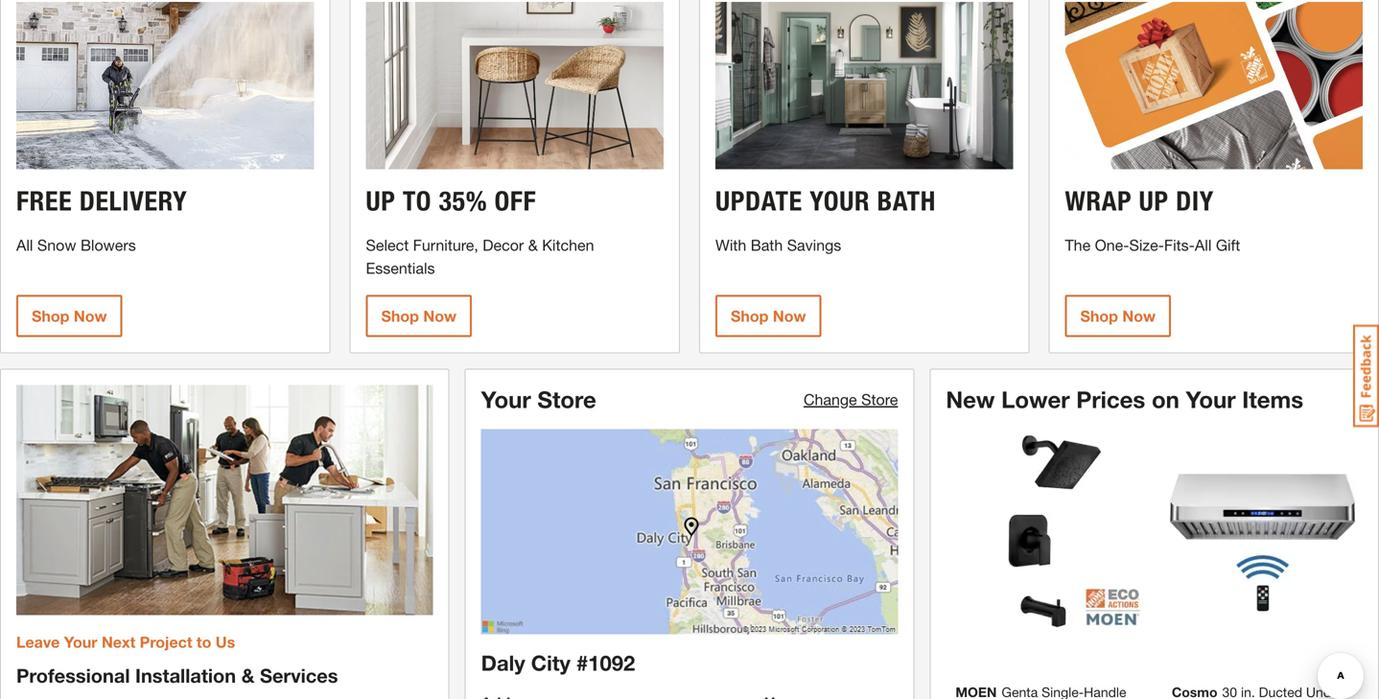 Task type: describe. For each thing, give the bounding box(es) containing it.
wrap up diy
[[1066, 185, 1215, 218]]

change store
[[804, 391, 898, 409]]

shop now for update
[[731, 307, 807, 325]]

new
[[946, 386, 995, 413]]

1 up from the left
[[366, 185, 396, 218]]

fits-
[[1165, 236, 1196, 254]]

2 horizontal spatial your
[[1187, 386, 1236, 413]]

one-
[[1095, 236, 1130, 254]]

essentials
[[366, 259, 435, 277]]

leave
[[16, 633, 60, 652]]

up to 35% off
[[366, 185, 537, 218]]

on
[[1152, 386, 1180, 413]]

2 up from the left
[[1140, 185, 1169, 218]]

the one-size-fits-all gift
[[1066, 236, 1241, 254]]

image for wrap up diy image
[[1066, 2, 1364, 170]]

lower
[[1002, 386, 1071, 413]]

off
[[495, 185, 537, 218]]

all snow blowers
[[16, 236, 136, 254]]

services
[[260, 665, 338, 688]]

shop now link for free
[[16, 295, 122, 337]]

delivery
[[79, 185, 187, 218]]

installation
[[135, 665, 236, 688]]

update
[[716, 185, 803, 218]]

shop now for wrap
[[1081, 307, 1156, 325]]

1 vertical spatial &
[[242, 665, 255, 688]]

store for change store
[[862, 391, 898, 409]]

map pin image
[[682, 518, 701, 537]]

free
[[16, 185, 72, 218]]

map preview image
[[481, 430, 898, 635]]

shop now for up
[[381, 307, 457, 325]]

feedback link image
[[1354, 324, 1380, 428]]

shop for up
[[381, 307, 419, 325]]

image for free delivery image
[[16, 2, 314, 170]]

next
[[102, 633, 136, 652]]

blowers
[[81, 236, 136, 254]]

shop now link for update
[[716, 295, 822, 337]]

bath
[[878, 185, 937, 218]]

now for to
[[424, 307, 457, 325]]

& inside select furniture, decor & kitchen essentials
[[528, 236, 538, 254]]

0 horizontal spatial your
[[64, 633, 97, 652]]

select
[[366, 236, 409, 254]]

daly
[[481, 651, 526, 676]]

now for your
[[773, 307, 807, 325]]

daly city # 1092
[[481, 651, 635, 676]]

new lower prices on your items
[[946, 386, 1304, 413]]

shop now link for wrap
[[1066, 295, 1172, 337]]

to
[[403, 185, 432, 218]]

2 all from the left
[[1196, 236, 1212, 254]]

to
[[197, 633, 211, 652]]



Task type: locate. For each thing, give the bounding box(es) containing it.
& right decor
[[528, 236, 538, 254]]

city
[[531, 651, 571, 676]]

3 now from the left
[[773, 307, 807, 325]]

shop now link down bath
[[716, 295, 822, 337]]

0 horizontal spatial all
[[16, 236, 33, 254]]

change
[[804, 391, 858, 409]]

image for update your bath image
[[716, 2, 1014, 170]]

size-
[[1130, 236, 1165, 254]]

shop now link
[[16, 295, 122, 337], [366, 295, 472, 337], [716, 295, 822, 337], [1066, 295, 1172, 337]]

1 all from the left
[[16, 236, 33, 254]]

shop down bath
[[731, 307, 769, 325]]

shop for wrap
[[1081, 307, 1119, 325]]

wrap
[[1066, 185, 1133, 218]]

select furniture, decor & kitchen essentials
[[366, 236, 594, 277]]

& left "services"
[[242, 665, 255, 688]]

2 shop now link from the left
[[366, 295, 472, 337]]

1 horizontal spatial store
[[862, 391, 898, 409]]

shop now for free
[[32, 307, 107, 325]]

with bath savings
[[716, 236, 842, 254]]

with
[[716, 236, 747, 254]]

now down the with bath savings
[[773, 307, 807, 325]]

savings
[[787, 236, 842, 254]]

decor
[[483, 236, 524, 254]]

your store
[[481, 386, 597, 413]]

diy
[[1176, 185, 1215, 218]]

shop now down all snow blowers
[[32, 307, 107, 325]]

3 shop now link from the left
[[716, 295, 822, 337]]

1092
[[588, 651, 635, 676]]

2 now from the left
[[424, 307, 457, 325]]

shop
[[32, 307, 70, 325], [381, 307, 419, 325], [731, 307, 769, 325], [1081, 307, 1119, 325]]

all left gift
[[1196, 236, 1212, 254]]

&
[[528, 236, 538, 254], [242, 665, 255, 688]]

1 shop now from the left
[[32, 307, 107, 325]]

shop for free
[[32, 307, 70, 325]]

2 shop now from the left
[[381, 307, 457, 325]]

0 horizontal spatial store
[[538, 386, 597, 413]]

shop now down essentials
[[381, 307, 457, 325]]

up left diy
[[1140, 185, 1169, 218]]

35%
[[439, 185, 488, 218]]

1 shop now link from the left
[[16, 295, 122, 337]]

shop down snow
[[32, 307, 70, 325]]

up
[[366, 185, 396, 218], [1140, 185, 1169, 218]]

your
[[481, 386, 531, 413], [1187, 386, 1236, 413], [64, 633, 97, 652]]

shop now link down essentials
[[366, 295, 472, 337]]

2 shop from the left
[[381, 307, 419, 325]]

3 shop now from the left
[[731, 307, 807, 325]]

update your bath
[[716, 185, 937, 218]]

all left snow
[[16, 236, 33, 254]]

bath
[[751, 236, 783, 254]]

1 horizontal spatial up
[[1140, 185, 1169, 218]]

image for up to 35% off image
[[366, 2, 664, 170]]

furniture,
[[413, 236, 479, 254]]

your
[[810, 185, 871, 218]]

4 shop from the left
[[1081, 307, 1119, 325]]

shop for update
[[731, 307, 769, 325]]

1 horizontal spatial all
[[1196, 236, 1212, 254]]

shop now link for up
[[366, 295, 472, 337]]

3 shop from the left
[[731, 307, 769, 325]]

store for your store
[[538, 386, 597, 413]]

shop now
[[32, 307, 107, 325], [381, 307, 457, 325], [731, 307, 807, 325], [1081, 307, 1156, 325]]

now for up
[[1123, 307, 1156, 325]]

project
[[140, 633, 192, 652]]

snow
[[37, 236, 76, 254]]

up left to
[[366, 185, 396, 218]]

now for delivery
[[74, 307, 107, 325]]

us
[[216, 633, 235, 652]]

genta single-handle 1-spray tub and shower faucet in matte black (valve included) image
[[946, 433, 1147, 634]]

free delivery
[[16, 185, 187, 218]]

gift
[[1217, 236, 1241, 254]]

shop down one-
[[1081, 307, 1119, 325]]

#
[[577, 651, 588, 676]]

shop down essentials
[[381, 307, 419, 325]]

4 shop now link from the left
[[1066, 295, 1172, 337]]

0 horizontal spatial up
[[366, 185, 396, 218]]

now down essentials
[[424, 307, 457, 325]]

the
[[1066, 236, 1091, 254]]

shop now down one-
[[1081, 307, 1156, 325]]

0 vertical spatial &
[[528, 236, 538, 254]]

prices
[[1077, 386, 1146, 413]]

0 horizontal spatial &
[[242, 665, 255, 688]]

professional installation & services
[[16, 665, 338, 688]]

now down size-
[[1123, 307, 1156, 325]]

1 horizontal spatial your
[[481, 386, 531, 413]]

leave your next project to us
[[16, 633, 235, 652]]

30 in. ducted under cabinet range hood in stainless steel with touch display, led lighting and permanent filters image
[[1163, 433, 1364, 634]]

all
[[16, 236, 33, 254], [1196, 236, 1212, 254]]

change store link
[[804, 391, 898, 409]]

4 shop now from the left
[[1081, 307, 1156, 325]]

shop now link down all snow blowers
[[16, 295, 122, 337]]

now
[[74, 307, 107, 325], [424, 307, 457, 325], [773, 307, 807, 325], [1123, 307, 1156, 325]]

1 shop from the left
[[32, 307, 70, 325]]

1 horizontal spatial &
[[528, 236, 538, 254]]

store
[[538, 386, 597, 413], [862, 391, 898, 409]]

professional
[[16, 665, 130, 688]]

1 now from the left
[[74, 307, 107, 325]]

shop now link down one-
[[1066, 295, 1172, 337]]

shop now down bath
[[731, 307, 807, 325]]

now down all snow blowers
[[74, 307, 107, 325]]

items
[[1243, 386, 1304, 413]]

kitchen
[[542, 236, 594, 254]]

4 now from the left
[[1123, 307, 1156, 325]]



Task type: vqa. For each thing, say whether or not it's contained in the screenshot.
TOOL STORAGE button
no



